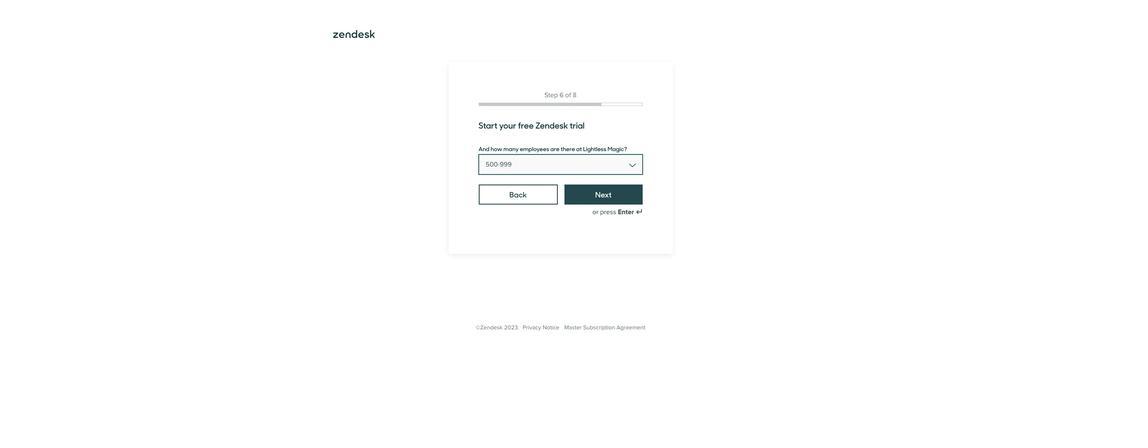 Task type: locate. For each thing, give the bounding box(es) containing it.
many
[[504, 145, 519, 153]]

privacy notice link
[[523, 325, 560, 332]]

employees
[[520, 145, 549, 153]]

and how many employees are there at lightless magic ?
[[479, 145, 627, 153]]

master subscription agreement
[[564, 325, 646, 332]]

or press enter
[[593, 208, 634, 217]]

zendesk
[[536, 119, 568, 131]]

?
[[624, 145, 627, 153]]

trial
[[570, 119, 585, 131]]

back button
[[479, 185, 558, 205]]

©zendesk
[[476, 325, 503, 332]]

privacy
[[523, 325, 541, 332]]

enter image
[[636, 209, 643, 216]]

magic
[[608, 145, 624, 153]]

master
[[564, 325, 582, 332]]

privacy notice
[[523, 325, 560, 332]]

agreement
[[617, 325, 646, 332]]

©zendesk 2023 link
[[476, 325, 518, 332]]

how
[[491, 145, 502, 153]]

master subscription agreement link
[[564, 325, 646, 332]]

step 6 of 8
[[545, 91, 577, 100]]



Task type: describe. For each thing, give the bounding box(es) containing it.
lightless
[[583, 145, 607, 153]]

©zendesk 2023
[[476, 325, 518, 332]]

8
[[573, 91, 577, 100]]

are
[[551, 145, 560, 153]]

and
[[479, 145, 490, 153]]

back
[[510, 189, 527, 200]]

free
[[518, 119, 534, 131]]

2023
[[504, 325, 518, 332]]

there
[[561, 145, 575, 153]]

subscription
[[583, 325, 615, 332]]

next button
[[565, 185, 643, 205]]

or
[[593, 208, 599, 217]]

step
[[545, 91, 558, 100]]

press
[[600, 208, 616, 217]]

of
[[565, 91, 571, 100]]

zendesk image
[[333, 30, 375, 38]]

start
[[479, 119, 498, 131]]

enter
[[618, 208, 634, 217]]

next
[[595, 189, 612, 200]]

at
[[576, 145, 582, 153]]

your
[[499, 119, 516, 131]]

notice
[[543, 325, 560, 332]]

6
[[560, 91, 564, 100]]

start your free zendesk trial
[[479, 119, 585, 131]]



Task type: vqa. For each thing, say whether or not it's contained in the screenshot.
Find     my solution
no



